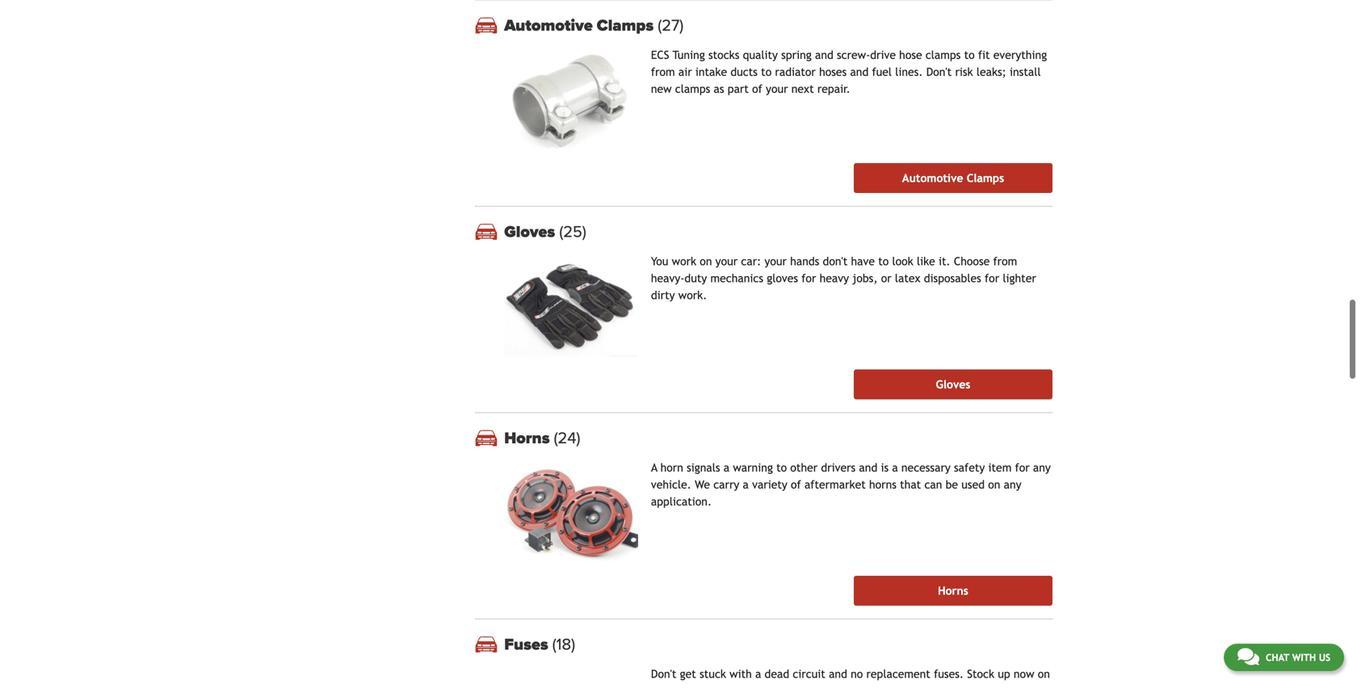 Task type: describe. For each thing, give the bounding box(es) containing it.
automotive for the bottommost 'automotive clamps' 'link'
[[902, 172, 963, 185]]

new
[[651, 83, 672, 96]]

on inside a horn signals a warning to other drivers and is a necessary safety item for any vehicle. we carry a variety of aftermarket horns that can be used on any application.
[[988, 478, 1000, 491]]

0 vertical spatial automotive clamps link
[[504, 16, 1053, 35]]

necessary
[[901, 461, 951, 474]]

quality
[[743, 49, 778, 62]]

intake
[[695, 66, 727, 79]]

leaks;
[[977, 66, 1006, 79]]

fuel
[[872, 66, 892, 79]]

2 horizontal spatial a
[[892, 461, 898, 474]]

fit
[[978, 49, 990, 62]]

lines.
[[895, 66, 923, 79]]

duty
[[685, 272, 707, 285]]

latex
[[895, 272, 921, 285]]

vehicle.
[[651, 478, 691, 491]]

look
[[892, 255, 913, 268]]

heavy-
[[651, 272, 685, 285]]

a
[[651, 461, 657, 474]]

spring
[[781, 49, 812, 62]]

1 horizontal spatial automotive clamps
[[902, 172, 1004, 185]]

automotive clamps thumbnail image image
[[504, 50, 638, 150]]

1 horizontal spatial gloves
[[936, 378, 971, 391]]

of inside a horn signals a warning to other drivers and is a necessary safety item for any vehicle. we carry a variety of aftermarket horns that can be used on any application.
[[791, 478, 801, 491]]

you work on your car: your hands don't have to look like it. choose from heavy-duty mechanics gloves for heavy jobs, or latex disposables for lighter dirty work.
[[651, 255, 1036, 302]]

air
[[678, 66, 692, 79]]

1 horizontal spatial clamps
[[967, 172, 1004, 185]]

comments image
[[1238, 647, 1259, 666]]

ducts
[[731, 66, 758, 79]]

and inside a horn signals a warning to other drivers and is a necessary safety item for any vehicle. we carry a variety of aftermarket horns that can be used on any application.
[[859, 461, 878, 474]]

1 vertical spatial clamps
[[675, 83, 710, 96]]

it.
[[939, 255, 951, 268]]

install
[[1010, 66, 1041, 79]]

1 horizontal spatial a
[[743, 478, 749, 491]]

fuses link
[[504, 635, 1053, 654]]

other
[[790, 461, 818, 474]]

next
[[791, 83, 814, 96]]

gloves thumbnail image image
[[504, 256, 638, 357]]

lighter
[[1003, 272, 1036, 285]]

variety
[[752, 478, 788, 491]]

1 vertical spatial automotive clamps link
[[854, 163, 1053, 193]]

everything
[[993, 49, 1047, 62]]

like
[[917, 255, 935, 268]]

from inside the you work on your car: your hands don't have to look like it. choose from heavy-duty mechanics gloves for heavy jobs, or latex disposables for lighter dirty work.
[[993, 255, 1017, 268]]

0 vertical spatial automotive clamps
[[504, 16, 658, 35]]

1 vertical spatial and
[[850, 66, 869, 79]]

disposables
[[924, 272, 981, 285]]

tuning
[[673, 49, 705, 62]]

car:
[[741, 255, 761, 268]]

1 horizontal spatial for
[[985, 272, 999, 285]]

stocks
[[708, 49, 739, 62]]

your up mechanics
[[715, 255, 738, 268]]

work.
[[678, 289, 707, 302]]

automotive for topmost 'automotive clamps' 'link'
[[504, 16, 593, 35]]

to inside a horn signals a warning to other drivers and is a necessary safety item for any vehicle. we carry a variety of aftermarket horns that can be used on any application.
[[776, 461, 787, 474]]

horn
[[660, 461, 683, 474]]

for inside a horn signals a warning to other drivers and is a necessary safety item for any vehicle. we carry a variety of aftermarket horns that can be used on any application.
[[1015, 461, 1030, 474]]

dirty
[[651, 289, 675, 302]]

horns for the top the horns link
[[504, 429, 554, 448]]

hands
[[790, 255, 819, 268]]

aftermarket
[[805, 478, 866, 491]]

be
[[946, 478, 958, 491]]

hose
[[899, 49, 922, 62]]

warning
[[733, 461, 773, 474]]

0 vertical spatial gloves
[[504, 222, 559, 242]]

to left fit
[[964, 49, 975, 62]]

1 vertical spatial gloves link
[[854, 370, 1053, 400]]

of inside the ecs tuning stocks quality spring and screw-drive hose clamps to fit everything from air intake ducts to radiator hoses and fuel lines. don't risk leaks; install new clamps as part of your next repair.
[[752, 83, 762, 96]]

1 horizontal spatial any
[[1033, 461, 1051, 474]]

don't
[[926, 66, 952, 79]]

ecs
[[651, 49, 669, 62]]

with
[[1292, 652, 1316, 663]]

from inside the ecs tuning stocks quality spring and screw-drive hose clamps to fit everything from air intake ducts to radiator hoses and fuel lines. don't risk leaks; install new clamps as part of your next repair.
[[651, 66, 675, 79]]

0 horizontal spatial any
[[1004, 478, 1022, 491]]

chat with us link
[[1224, 644, 1344, 671]]

is
[[881, 461, 889, 474]]

we
[[695, 478, 710, 491]]

gloves
[[767, 272, 798, 285]]

0 vertical spatial gloves link
[[504, 222, 1053, 242]]



Task type: vqa. For each thing, say whether or not it's contained in the screenshot.
first ES#3125779 - 007237sch01aktKT - 3-Liter Premium European Brake Bleeder - Comes complete with Professional grade Aluminum 45mm master cylinder cap adapter - Schwaben - Audi BMW Volkswagen Mercedes Benz MINI Porsche image from the left
no



Task type: locate. For each thing, give the bounding box(es) containing it.
1 horizontal spatial on
[[988, 478, 1000, 491]]

of
[[752, 83, 762, 96], [791, 478, 801, 491]]

0 vertical spatial on
[[700, 255, 712, 268]]

your down radiator
[[766, 83, 788, 96]]

hoses
[[819, 66, 847, 79]]

ecs tuning stocks quality spring and screw-drive hose clamps to fit everything from air intake ducts to radiator hoses and fuel lines. don't risk leaks; install new clamps as part of your next repair.
[[651, 49, 1047, 96]]

don't
[[823, 255, 848, 268]]

a up carry
[[724, 461, 730, 474]]

1 vertical spatial from
[[993, 255, 1017, 268]]

for right the item
[[1015, 461, 1030, 474]]

work
[[672, 255, 696, 268]]

clamps
[[926, 49, 961, 62], [675, 83, 710, 96]]

for down hands
[[802, 272, 816, 285]]

to up or
[[878, 255, 889, 268]]

a
[[724, 461, 730, 474], [892, 461, 898, 474], [743, 478, 749, 491]]

and left is
[[859, 461, 878, 474]]

screw-
[[837, 49, 870, 62]]

0 horizontal spatial horns
[[504, 429, 554, 448]]

item
[[988, 461, 1012, 474]]

can
[[925, 478, 942, 491]]

0 horizontal spatial automotive
[[504, 16, 593, 35]]

gloves
[[504, 222, 559, 242], [936, 378, 971, 391]]

horns
[[869, 478, 897, 491]]

clamps up the don't
[[926, 49, 961, 62]]

drivers
[[821, 461, 856, 474]]

horns link
[[504, 429, 1053, 448], [854, 576, 1053, 606]]

and
[[815, 49, 834, 62], [850, 66, 869, 79], [859, 461, 878, 474]]

1 horizontal spatial from
[[993, 255, 1017, 268]]

your up gloves
[[765, 255, 787, 268]]

from up lighter
[[993, 255, 1017, 268]]

0 vertical spatial any
[[1033, 461, 1051, 474]]

on
[[700, 255, 712, 268], [988, 478, 1000, 491]]

any
[[1033, 461, 1051, 474], [1004, 478, 1022, 491]]

1 horizontal spatial horns
[[938, 585, 968, 597]]

signals
[[687, 461, 720, 474]]

automotive inside 'link'
[[902, 172, 963, 185]]

risk
[[955, 66, 973, 79]]

repair.
[[817, 83, 850, 96]]

your inside the ecs tuning stocks quality spring and screw-drive hose clamps to fit everything from air intake ducts to radiator hoses and fuel lines. don't risk leaks; install new clamps as part of your next repair.
[[766, 83, 788, 96]]

0 horizontal spatial clamps
[[675, 83, 710, 96]]

1 horizontal spatial automotive
[[902, 172, 963, 185]]

2 vertical spatial and
[[859, 461, 878, 474]]

horns
[[504, 429, 554, 448], [938, 585, 968, 597]]

a down warning
[[743, 478, 749, 491]]

drive
[[870, 49, 896, 62]]

and down screw-
[[850, 66, 869, 79]]

any down the item
[[1004, 478, 1022, 491]]

1 vertical spatial clamps
[[967, 172, 1004, 185]]

0 horizontal spatial gloves
[[504, 222, 559, 242]]

to up variety
[[776, 461, 787, 474]]

0 horizontal spatial for
[[802, 272, 816, 285]]

on down the item
[[988, 478, 1000, 491]]

chat
[[1266, 652, 1289, 663]]

safety
[[954, 461, 985, 474]]

heavy
[[820, 272, 849, 285]]

0 vertical spatial clamps
[[597, 16, 654, 35]]

have
[[851, 255, 875, 268]]

horns thumbnail image image
[[504, 463, 638, 563]]

1 vertical spatial horns
[[938, 585, 968, 597]]

1 vertical spatial gloves
[[936, 378, 971, 391]]

used
[[962, 478, 985, 491]]

0 vertical spatial from
[[651, 66, 675, 79]]

1 vertical spatial automotive clamps
[[902, 172, 1004, 185]]

of right part
[[752, 83, 762, 96]]

of down other
[[791, 478, 801, 491]]

automotive
[[504, 16, 593, 35], [902, 172, 963, 185]]

to
[[964, 49, 975, 62], [761, 66, 772, 79], [878, 255, 889, 268], [776, 461, 787, 474]]

on inside the you work on your car: your hands don't have to look like it. choose from heavy-duty mechanics gloves for heavy jobs, or latex disposables for lighter dirty work.
[[700, 255, 712, 268]]

from up new in the top left of the page
[[651, 66, 675, 79]]

your
[[766, 83, 788, 96], [715, 255, 738, 268], [765, 255, 787, 268]]

application.
[[651, 495, 712, 508]]

1 vertical spatial horns link
[[854, 576, 1053, 606]]

from
[[651, 66, 675, 79], [993, 255, 1017, 268]]

clamps down air
[[675, 83, 710, 96]]

1 vertical spatial automotive
[[902, 172, 963, 185]]

0 vertical spatial horns link
[[504, 429, 1053, 448]]

to inside the you work on your car: your hands don't have to look like it. choose from heavy-duty mechanics gloves for heavy jobs, or latex disposables for lighter dirty work.
[[878, 255, 889, 268]]

0 horizontal spatial a
[[724, 461, 730, 474]]

as
[[714, 83, 724, 96]]

part
[[728, 83, 749, 96]]

horns for the horns link to the bottom
[[938, 585, 968, 597]]

on up duty on the top right
[[700, 255, 712, 268]]

that
[[900, 478, 921, 491]]

or
[[881, 272, 892, 285]]

0 vertical spatial and
[[815, 49, 834, 62]]

to down quality
[[761, 66, 772, 79]]

0 horizontal spatial clamps
[[597, 16, 654, 35]]

fuses
[[504, 635, 552, 654]]

mechanics
[[711, 272, 763, 285]]

1 vertical spatial any
[[1004, 478, 1022, 491]]

chat with us
[[1266, 652, 1331, 663]]

and up hoses
[[815, 49, 834, 62]]

a horn signals a warning to other drivers and is a necessary safety item for any vehicle. we carry a variety of aftermarket horns that can be used on any application.
[[651, 461, 1051, 508]]

0 horizontal spatial of
[[752, 83, 762, 96]]

0 vertical spatial automotive
[[504, 16, 593, 35]]

0 vertical spatial clamps
[[926, 49, 961, 62]]

any right the item
[[1033, 461, 1051, 474]]

gloves link
[[504, 222, 1053, 242], [854, 370, 1053, 400]]

a right is
[[892, 461, 898, 474]]

1 vertical spatial of
[[791, 478, 801, 491]]

clamps
[[597, 16, 654, 35], [967, 172, 1004, 185]]

0 horizontal spatial on
[[700, 255, 712, 268]]

jobs,
[[852, 272, 878, 285]]

for down choose
[[985, 272, 999, 285]]

0 vertical spatial of
[[752, 83, 762, 96]]

0 horizontal spatial automotive clamps
[[504, 16, 658, 35]]

1 vertical spatial on
[[988, 478, 1000, 491]]

0 vertical spatial horns
[[504, 429, 554, 448]]

2 horizontal spatial for
[[1015, 461, 1030, 474]]

1 horizontal spatial clamps
[[926, 49, 961, 62]]

automotive clamps
[[504, 16, 658, 35], [902, 172, 1004, 185]]

choose
[[954, 255, 990, 268]]

1 horizontal spatial of
[[791, 478, 801, 491]]

radiator
[[775, 66, 816, 79]]

automotive clamps link
[[504, 16, 1053, 35], [854, 163, 1053, 193]]

for
[[802, 272, 816, 285], [985, 272, 999, 285], [1015, 461, 1030, 474]]

you
[[651, 255, 668, 268]]

0 horizontal spatial from
[[651, 66, 675, 79]]

us
[[1319, 652, 1331, 663]]

carry
[[714, 478, 739, 491]]



